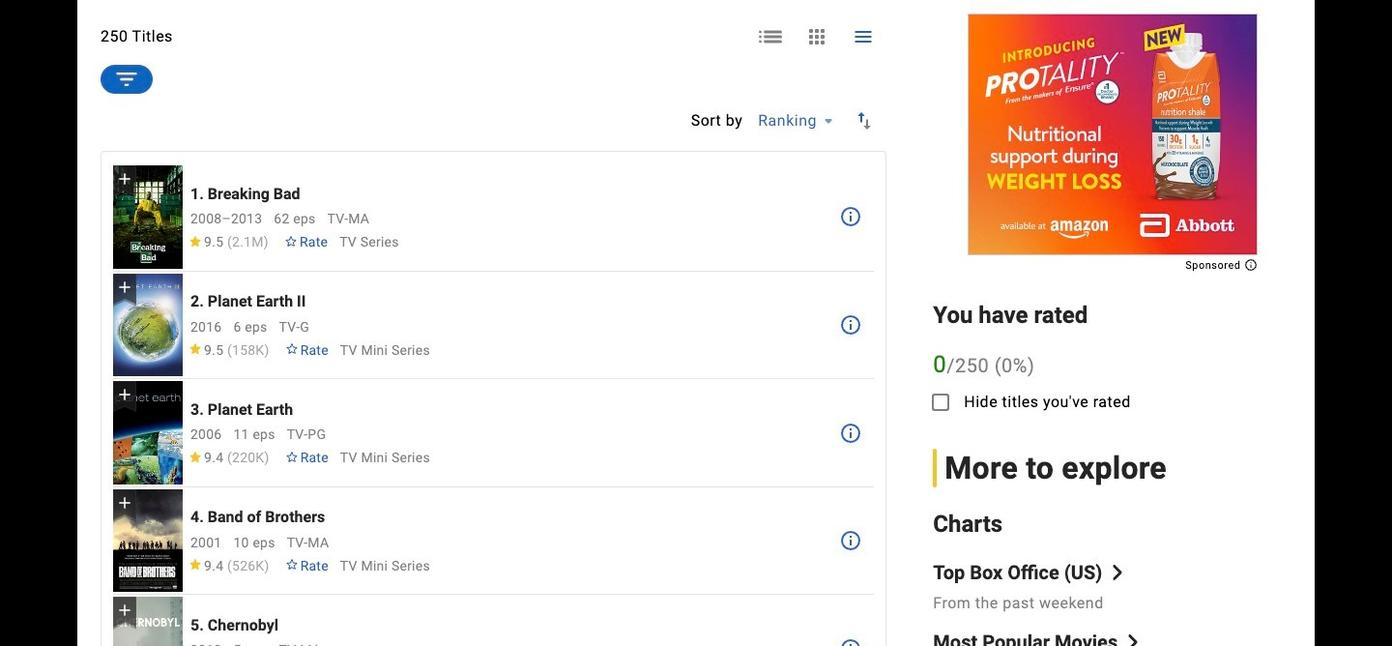 Task type: vqa. For each thing, say whether or not it's contained in the screenshot.
Bryan Cranston in Breaking Bad (2008) image star inline icon's star border inline icon
no



Task type: describe. For each thing, give the bounding box(es) containing it.
group for star inline image corresponding to planet earth (2006) image
[[113, 381, 183, 484]]

imdb rating: 9.4 element for donnie wahlberg, scott grimes, damian lewis, ron livingston, shane taylor, and peter youngblood hills in band of brothers (2001) image
[[189, 558, 269, 573]]

planet earth ii (2016) image
[[113, 273, 183, 376]]

planet earth (2006) image
[[113, 381, 183, 484]]

star border inline image for planet earth (2006) image
[[285, 452, 298, 462]]

detailed view image
[[759, 25, 783, 48]]

add image for 'bryan cranston in breaking bad (2008)' image
[[115, 169, 134, 189]]

star inline image for planet earth (2006) image
[[189, 452, 202, 462]]

chernobyl (2019) image
[[113, 597, 183, 646]]

see more information about breaking bad image
[[840, 205, 863, 229]]

filter image
[[113, 66, 140, 93]]

1 vertical spatial chevron right inline image
[[1126, 635, 1141, 646]]

imdb rating: 9.4 element for planet earth (2006) image
[[189, 450, 269, 465]]

0 vertical spatial chevron right inline image
[[1111, 565, 1126, 581]]

star border inline image for donnie wahlberg, scott grimes, damian lewis, ron livingston, shane taylor, and peter youngblood hills in band of brothers (2001) image
[[285, 559, 298, 570]]

add image for donnie wahlberg, scott grimes, damian lewis, ron livingston, shane taylor, and peter youngblood hills in band of brothers (2001) image
[[115, 493, 134, 512]]

imdb rating: 9.5 element for 'bryan cranston in breaking bad (2008)' image
[[189, 234, 269, 250]]

see more information about band of brothers image
[[840, 529, 863, 552]]



Task type: locate. For each thing, give the bounding box(es) containing it.
imdb rating: 9.5 element for planet earth ii (2016) image
[[189, 342, 269, 357]]

star inline image right donnie wahlberg, scott grimes, damian lewis, ron livingston, shane taylor, and peter youngblood hills in band of brothers (2001) image
[[189, 559, 202, 570]]

2 add image from the top
[[115, 385, 134, 405]]

1 vertical spatial imdb rating: 9.5 element
[[189, 342, 269, 357]]

add image down planet earth ii (2016) image
[[115, 385, 134, 405]]

0 vertical spatial imdb rating: 9.4 element
[[189, 450, 269, 465]]

imdb rating: 9.5 element right planet earth ii (2016) image
[[189, 342, 269, 357]]

add image for chernobyl (2019) image
[[115, 601, 134, 620]]

group for star inline image for donnie wahlberg, scott grimes, damian lewis, ron livingston, shane taylor, and peter youngblood hills in band of brothers (2001) image
[[113, 489, 183, 592]]

1 group from the top
[[113, 166, 183, 269]]

0 vertical spatial add image
[[115, 277, 134, 297]]

4 star inline image from the top
[[189, 559, 202, 570]]

imdb rating: 9.5 element right 'bryan cranston in breaking bad (2008)' image
[[189, 234, 269, 250]]

add image
[[115, 169, 134, 189], [115, 493, 134, 512]]

0 vertical spatial imdb rating: 9.5 element
[[189, 234, 269, 250]]

5 group from the top
[[113, 597, 183, 646]]

star inline image right 'bryan cranston in breaking bad (2008)' image
[[189, 236, 202, 247]]

add image for planet earth (2006) image
[[115, 385, 134, 405]]

1 vertical spatial add image
[[115, 385, 134, 405]]

star inline image for 'bryan cranston in breaking bad (2008)' image
[[189, 236, 202, 247]]

1 imdb rating: 9.4 element from the top
[[189, 450, 269, 465]]

arrow drop down image
[[817, 109, 840, 132]]

2 imdb rating: 9.4 element from the top
[[189, 558, 269, 573]]

imdb rating: 9.5 element
[[189, 234, 269, 250], [189, 342, 269, 357]]

1 add image from the top
[[115, 169, 134, 189]]

see more information about planet earth image
[[840, 421, 863, 444]]

3 group from the top
[[113, 381, 183, 484]]

add image for planet earth ii (2016) image
[[115, 277, 134, 297]]

checkbox unchecked image
[[930, 391, 953, 414]]

1 vertical spatial imdb rating: 9.4 element
[[189, 558, 269, 573]]

bryan cranston in breaking bad (2008) image
[[113, 166, 183, 269]]

star inline image for donnie wahlberg, scott grimes, damian lewis, ron livingston, shane taylor, and peter youngblood hills in band of brothers (2001) image
[[189, 559, 202, 570]]

star inline image right planet earth ii (2016) image
[[189, 344, 202, 355]]

imdb rating: 9.4 element right planet earth (2006) image
[[189, 450, 269, 465]]

sponsored content section
[[968, 13, 1258, 269]]

star border inline image for 'bryan cranston in breaking bad (2008)' image
[[284, 236, 298, 247]]

2 imdb rating: 9.5 element from the top
[[189, 342, 269, 357]]

2 group from the top
[[113, 273, 183, 376]]

add image down 'bryan cranston in breaking bad (2008)' image
[[115, 277, 134, 297]]

1 star inline image from the top
[[189, 236, 202, 247]]

see more information about chernobyl image
[[840, 637, 863, 646]]

change sort by direction image
[[853, 109, 876, 132]]

1 imdb rating: 9.5 element from the top
[[189, 234, 269, 250]]

add image
[[115, 277, 134, 297], [115, 385, 134, 405], [115, 601, 134, 620]]

star inline image
[[189, 236, 202, 247], [189, 344, 202, 355], [189, 452, 202, 462], [189, 559, 202, 570]]

star border inline image for planet earth ii (2016) image
[[285, 344, 298, 355]]

group for 'bryan cranston in breaking bad (2008)' image's star inline image
[[113, 166, 183, 269]]

see more information about planet earth ii image
[[840, 313, 863, 337]]

imdb rating: 9.4 element
[[189, 450, 269, 465], [189, 558, 269, 573]]

group for planet earth ii (2016) image's star inline image
[[113, 273, 183, 376]]

2 star inline image from the top
[[189, 344, 202, 355]]

2 add image from the top
[[115, 493, 134, 512]]

selected:  compact view image
[[852, 25, 876, 48]]

grid view image
[[806, 25, 829, 48]]

group
[[113, 166, 183, 269], [113, 273, 183, 376], [113, 381, 183, 484], [113, 489, 183, 592], [113, 597, 183, 646]]

1 vertical spatial add image
[[115, 493, 134, 512]]

imdb rating: 9.4 element right donnie wahlberg, scott grimes, damian lewis, ron livingston, shane taylor, and peter youngblood hills in band of brothers (2001) image
[[189, 558, 269, 573]]

0 vertical spatial add image
[[115, 169, 134, 189]]

3 add image from the top
[[115, 601, 134, 620]]

star inline image right planet earth (2006) image
[[189, 452, 202, 462]]

1 add image from the top
[[115, 277, 134, 297]]

star border inline image
[[284, 236, 298, 247], [285, 344, 298, 355], [285, 452, 298, 462], [285, 559, 298, 570]]

add image down donnie wahlberg, scott grimes, damian lewis, ron livingston, shane taylor, and peter youngblood hills in band of brothers (2001) image
[[115, 601, 134, 620]]

chevron right inline image
[[1111, 565, 1126, 581], [1126, 635, 1141, 646]]

donnie wahlberg, scott grimes, damian lewis, ron livingston, shane taylor, and peter youngblood hills in band of brothers (2001) image
[[113, 489, 183, 592]]

star inline image for planet earth ii (2016) image
[[189, 344, 202, 355]]

2 vertical spatial add image
[[115, 601, 134, 620]]

4 group from the top
[[113, 489, 183, 592]]

3 star inline image from the top
[[189, 452, 202, 462]]



